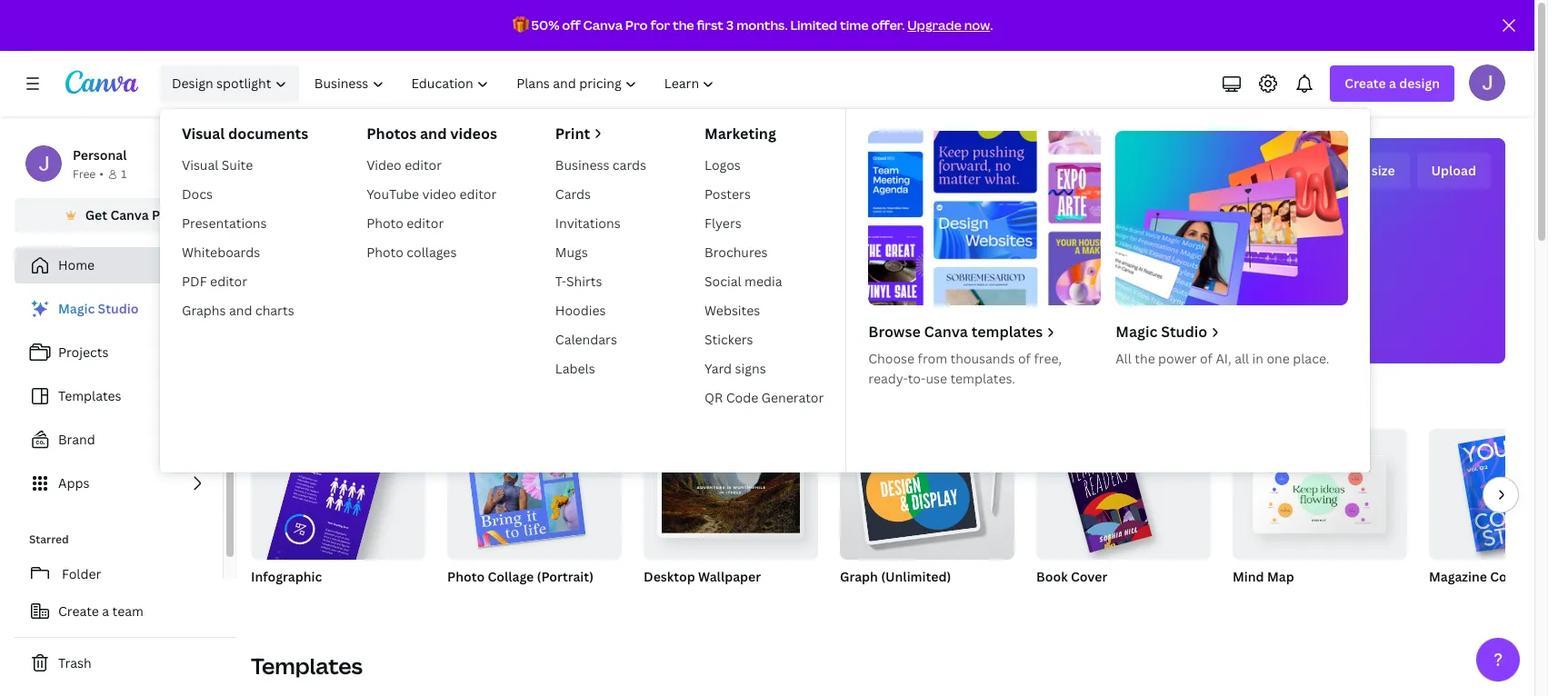 Task type: describe. For each thing, give the bounding box(es) containing it.
templates link
[[15, 378, 223, 415]]

videos
[[962, 334, 998, 349]]

3
[[727, 16, 734, 34]]

yard signs
[[705, 360, 766, 377]]

free
[[73, 166, 96, 182]]

photo editor
[[367, 215, 444, 232]]

calendars
[[556, 331, 617, 348]]

you
[[816, 159, 870, 198]]

home link
[[15, 247, 236, 284]]

group for graph (unlimited) group
[[840, 429, 1015, 560]]

social media inside social media link
[[705, 273, 783, 290]]

place.
[[1293, 350, 1330, 367]]

signs
[[735, 360, 766, 377]]

and for graphs
[[229, 302, 252, 319]]

flyers link
[[698, 209, 832, 238]]

visual for visual documents
[[182, 124, 225, 144]]

stickers link
[[698, 326, 832, 355]]

editor right the video
[[460, 186, 497, 203]]

off
[[562, 16, 581, 34]]

business cards link
[[548, 151, 654, 180]]

mind map group
[[1233, 422, 1408, 609]]

group for photo collage (portrait) group
[[447, 429, 622, 560]]

team
[[112, 603, 144, 620]]

magic studio link
[[15, 291, 223, 327]]

upload
[[1432, 162, 1477, 179]]

projects
[[58, 344, 109, 361]]

browse
[[869, 322, 921, 342]]

choose from thousands of free, ready-to-use templates.
[[869, 350, 1062, 387]]

t-shirts link
[[548, 267, 654, 296]]

editor for video editor
[[405, 156, 442, 174]]

to-
[[908, 370, 926, 387]]

0 vertical spatial studio
[[98, 300, 139, 317]]

apps
[[58, 475, 89, 492]]

videos button
[[959, 269, 1002, 364]]

group for book cover group
[[1037, 429, 1211, 560]]

graphs and charts
[[182, 302, 294, 319]]

mugs link
[[548, 238, 654, 267]]

0 vertical spatial canva
[[583, 16, 623, 34]]

group for infographic 'group'
[[249, 416, 426, 648]]

all
[[1116, 350, 1132, 367]]

list containing magic studio
[[15, 291, 223, 502]]

get canva pro button
[[15, 198, 236, 233]]

visual for visual suite
[[182, 156, 219, 174]]

youtube
[[367, 186, 419, 203]]

custom
[[1321, 162, 1369, 179]]

photo editor link
[[359, 209, 505, 238]]

business
[[556, 156, 610, 174]]

in
[[1253, 350, 1264, 367]]

jacob simon image
[[1470, 65, 1506, 101]]

visual suite link
[[175, 151, 316, 180]]

cards
[[556, 186, 591, 203]]

desktop wallpaper group
[[644, 429, 819, 609]]

photo collage (portrait)
[[447, 568, 594, 586]]

graph (unlimited) group
[[840, 429, 1015, 609]]

ai,
[[1216, 350, 1232, 367]]

months.
[[737, 16, 788, 34]]

cover for book cover
[[1071, 568, 1108, 586]]

photo for photo collages
[[367, 244, 404, 261]]

from
[[918, 350, 948, 367]]

photo collages link
[[359, 238, 505, 267]]

photos and videos
[[367, 124, 497, 144]]

one
[[1267, 350, 1290, 367]]

book
[[1037, 568, 1068, 586]]

of for magic studio
[[1200, 350, 1213, 367]]

graph
[[840, 568, 878, 586]]

social inside button
[[845, 334, 877, 349]]

home
[[58, 256, 95, 274]]

graphs
[[182, 302, 226, 319]]

social media link
[[698, 267, 832, 296]]

graph (unlimited)
[[840, 568, 952, 586]]

.
[[991, 16, 993, 34]]

0 vertical spatial the
[[673, 16, 694, 34]]

0 vertical spatial magic
[[58, 300, 95, 317]]

now
[[965, 16, 991, 34]]

starred
[[29, 532, 69, 547]]

t-
[[556, 273, 567, 290]]

spotlight
[[217, 75, 271, 92]]

posters
[[705, 186, 751, 203]]

templates inside templates link
[[58, 387, 121, 405]]

0 vertical spatial magic studio
[[58, 300, 139, 317]]

business cards
[[556, 156, 647, 174]]

get
[[85, 206, 107, 224]]

photo for photo collage (portrait)
[[447, 568, 485, 586]]

time
[[840, 16, 869, 34]]

docs inside button
[[560, 334, 586, 349]]

50%
[[532, 16, 560, 34]]

upload button
[[1417, 153, 1492, 189]]

projects link
[[15, 335, 223, 371]]

choose
[[869, 350, 915, 367]]

docs inside design spotlight 'menu'
[[182, 186, 213, 203]]

canva for browse canva templates
[[925, 322, 968, 342]]

create for create a design
[[1345, 75, 1387, 92]]

create a design button
[[1331, 65, 1455, 102]]

1 vertical spatial templates
[[251, 651, 363, 681]]

collage
[[488, 568, 534, 586]]

wallpaper
[[698, 568, 761, 586]]

magazine cover
[[1430, 568, 1528, 586]]

brochures link
[[698, 238, 832, 267]]

design spotlight button
[[160, 65, 300, 102]]

suite
[[222, 156, 253, 174]]

videos
[[450, 124, 497, 144]]

of for browse canva templates
[[1019, 350, 1031, 367]]

photo collage (portrait) group
[[447, 429, 622, 609]]

map
[[1268, 568, 1295, 586]]

shirts
[[567, 273, 603, 290]]

youtube video editor link
[[359, 180, 505, 209]]

mind
[[1233, 568, 1265, 586]]

personal
[[73, 146, 127, 164]]

visual suite
[[182, 156, 253, 174]]

social media button
[[845, 269, 912, 364]]

for
[[651, 16, 670, 34]]

print for print
[[556, 124, 590, 144]]

folder
[[62, 566, 101, 583]]

presentations button
[[740, 269, 814, 364]]

logos link
[[698, 151, 832, 180]]

labels
[[556, 360, 595, 377]]

1 vertical spatial presentations
[[740, 334, 814, 349]]

design
[[172, 75, 213, 92]]

video
[[367, 156, 402, 174]]

hoodies link
[[548, 296, 654, 326]]

websites inside design spotlight 'menu'
[[705, 302, 761, 319]]

whiteboards link
[[175, 238, 316, 267]]

brand link
[[15, 422, 223, 458]]



Task type: locate. For each thing, give the bounding box(es) containing it.
1 horizontal spatial canva
[[583, 16, 623, 34]]

1 cover from the left
[[1071, 568, 1108, 586]]

🎁 50% off canva pro for the first 3 months. limited time offer. upgrade now .
[[513, 16, 993, 34]]

1 vertical spatial media
[[880, 334, 912, 349]]

print inside design spotlight 'menu'
[[556, 124, 590, 144]]

1 vertical spatial canva
[[110, 206, 149, 224]]

editor inside "link"
[[210, 273, 247, 290]]

1 horizontal spatial media
[[880, 334, 912, 349]]

brochures
[[705, 244, 768, 261]]

0 vertical spatial photo
[[367, 215, 404, 232]]

magic studio up power
[[1116, 322, 1208, 342]]

of inside choose from thousands of free, ready-to-use templates.
[[1019, 350, 1031, 367]]

1 vertical spatial social
[[845, 334, 877, 349]]

0 vertical spatial websites
[[705, 302, 761, 319]]

1 vertical spatial studio
[[1161, 322, 1208, 342]]

1 horizontal spatial the
[[1135, 350, 1156, 367]]

whiteboards button
[[641, 269, 709, 364]]

0 horizontal spatial websites
[[705, 302, 761, 319]]

2 visual from the top
[[182, 156, 219, 174]]

print products
[[1044, 334, 1121, 349]]

media inside design spotlight 'menu'
[[745, 273, 783, 290]]

pro
[[626, 16, 648, 34], [152, 206, 173, 224]]

2 of from the left
[[1200, 350, 1213, 367]]

design inside dropdown button
[[1400, 75, 1441, 92]]

0 horizontal spatial the
[[673, 16, 694, 34]]

1 vertical spatial magic studio
[[1116, 322, 1208, 342]]

0 vertical spatial social media
[[705, 273, 783, 290]]

apps link
[[15, 466, 223, 502]]

0 horizontal spatial of
[[1019, 350, 1031, 367]]

1 of from the left
[[1019, 350, 1031, 367]]

print for print products
[[1044, 334, 1070, 349]]

editor for pdf editor
[[210, 273, 247, 290]]

what
[[680, 159, 757, 198]]

print inside "button"
[[1044, 334, 1070, 349]]

design spotlight
[[172, 75, 271, 92]]

create a team button
[[15, 594, 236, 630]]

all the power of ai, all in one place.
[[1116, 350, 1330, 367]]

studio up power
[[1161, 322, 1208, 342]]

1 horizontal spatial pro
[[626, 16, 648, 34]]

2 cover from the left
[[1491, 568, 1528, 586]]

1 vertical spatial create
[[58, 603, 99, 620]]

1 horizontal spatial magic studio
[[1116, 322, 1208, 342]]

thousands
[[951, 350, 1015, 367]]

editor
[[405, 156, 442, 174], [460, 186, 497, 203], [407, 215, 444, 232], [210, 273, 247, 290]]

1 vertical spatial social media
[[845, 334, 912, 349]]

photo left collage
[[447, 568, 485, 586]]

marketing
[[705, 124, 777, 144]]

photo collages
[[367, 244, 457, 261]]

visual up visual suite
[[182, 124, 225, 144]]

cover for magazine cover
[[1491, 568, 1528, 586]]

1 visual from the top
[[182, 124, 225, 144]]

0 vertical spatial media
[[745, 273, 783, 290]]

magazine cover group
[[1430, 429, 1549, 609]]

the right all on the bottom of the page
[[1135, 350, 1156, 367]]

list
[[15, 291, 223, 502]]

1 horizontal spatial websites
[[1160, 334, 1208, 349]]

design spotlight menu
[[160, 109, 1371, 473]]

youtube video editor
[[367, 186, 497, 203]]

desktop wallpaper
[[644, 568, 761, 586]]

1 vertical spatial magic
[[1116, 322, 1158, 342]]

2 vertical spatial canva
[[925, 322, 968, 342]]

magic down home
[[58, 300, 95, 317]]

group for magazine cover group
[[1430, 429, 1549, 560]]

0 vertical spatial pro
[[626, 16, 648, 34]]

cards
[[613, 156, 647, 174]]

1 vertical spatial a
[[102, 603, 109, 620]]

and for photos
[[420, 124, 447, 144]]

1 vertical spatial design
[[876, 159, 969, 198]]

of left ai,
[[1200, 350, 1213, 367]]

print up the business
[[556, 124, 590, 144]]

top level navigation element
[[156, 65, 1371, 473]]

1 horizontal spatial whiteboards
[[641, 334, 709, 349]]

websites button
[[1160, 269, 1208, 364]]

1 vertical spatial pro
[[152, 206, 173, 224]]

editor up graphs and charts
[[210, 273, 247, 290]]

desktop
[[644, 568, 695, 586]]

qr
[[705, 389, 723, 407]]

0 horizontal spatial social media
[[705, 273, 783, 290]]

pro up home link
[[152, 206, 173, 224]]

1 horizontal spatial social
[[845, 334, 877, 349]]

will
[[763, 159, 810, 198]]

2 vertical spatial photo
[[447, 568, 485, 586]]

2 horizontal spatial canva
[[925, 322, 968, 342]]

(portrait)
[[537, 568, 594, 586]]

what will you design today?
[[680, 159, 1077, 198]]

print up free,
[[1044, 334, 1070, 349]]

0 horizontal spatial magic
[[58, 300, 95, 317]]

1 horizontal spatial studio
[[1161, 322, 1208, 342]]

create inside button
[[58, 603, 99, 620]]

0 horizontal spatial and
[[229, 302, 252, 319]]

the inside design spotlight 'menu'
[[1135, 350, 1156, 367]]

0 horizontal spatial canva
[[110, 206, 149, 224]]

cover right the magazine
[[1491, 568, 1528, 586]]

magic up all on the bottom of the page
[[1116, 322, 1158, 342]]

1 vertical spatial the
[[1135, 350, 1156, 367]]

0 vertical spatial templates
[[58, 387, 121, 405]]

generator
[[762, 389, 824, 407]]

0 horizontal spatial social
[[705, 273, 742, 290]]

create up "custom size" at right top
[[1345, 75, 1387, 92]]

1 horizontal spatial magic
[[1116, 322, 1158, 342]]

🎁
[[513, 16, 529, 34]]

1
[[121, 166, 127, 182]]

and
[[420, 124, 447, 144], [229, 302, 252, 319]]

a for design
[[1390, 75, 1397, 92]]

visual left the suite
[[182, 156, 219, 174]]

0 vertical spatial whiteboards
[[182, 244, 260, 261]]

social media up choose
[[845, 334, 912, 349]]

pro left for
[[626, 16, 648, 34]]

qr code generator link
[[698, 384, 832, 413]]

custom size button
[[1307, 153, 1410, 189]]

0 horizontal spatial presentations
[[182, 215, 267, 232]]

calendars link
[[548, 326, 654, 355]]

and down "pdf editor" "link"
[[229, 302, 252, 319]]

print products button
[[1044, 269, 1121, 364]]

0 horizontal spatial design
[[876, 159, 969, 198]]

yard
[[705, 360, 732, 377]]

0 vertical spatial create
[[1345, 75, 1387, 92]]

video editor link
[[359, 151, 505, 180]]

whiteboards up pdf editor
[[182, 244, 260, 261]]

canva right off
[[583, 16, 623, 34]]

group for desktop wallpaper group
[[644, 429, 819, 560]]

video editor
[[367, 156, 442, 174]]

presentations up yard signs link
[[740, 334, 814, 349]]

pdf editor link
[[175, 267, 316, 296]]

1 horizontal spatial cover
[[1491, 568, 1528, 586]]

1 horizontal spatial social media
[[845, 334, 912, 349]]

a for team
[[102, 603, 109, 620]]

(unlimited)
[[881, 568, 952, 586]]

social media
[[705, 273, 783, 290], [845, 334, 912, 349]]

magic inside design spotlight 'menu'
[[1116, 322, 1158, 342]]

editor down youtube video editor link
[[407, 215, 444, 232]]

docs
[[182, 186, 213, 203], [560, 334, 586, 349]]

get canva pro
[[85, 206, 173, 224]]

a inside button
[[102, 603, 109, 620]]

group
[[249, 416, 426, 648], [1233, 422, 1408, 560], [447, 429, 622, 560], [644, 429, 819, 560], [840, 429, 1015, 560], [1037, 429, 1211, 560], [1430, 429, 1549, 560]]

social up choose
[[845, 334, 877, 349]]

websites up stickers
[[705, 302, 761, 319]]

the right for
[[673, 16, 694, 34]]

0 vertical spatial a
[[1390, 75, 1397, 92]]

docs button
[[551, 269, 595, 364]]

0 horizontal spatial magic studio
[[58, 300, 139, 317]]

magazine
[[1430, 568, 1488, 586]]

media down brochures link
[[745, 273, 783, 290]]

visual
[[182, 124, 225, 144], [182, 156, 219, 174]]

limited
[[791, 16, 838, 34]]

1 vertical spatial and
[[229, 302, 252, 319]]

custom size
[[1321, 162, 1396, 179]]

0 horizontal spatial whiteboards
[[182, 244, 260, 261]]

trash link
[[15, 646, 236, 682]]

and up video editor link
[[420, 124, 447, 144]]

1 vertical spatial print
[[1044, 334, 1070, 349]]

graphs and charts link
[[175, 296, 316, 326]]

photo down photo editor
[[367, 244, 404, 261]]

0 vertical spatial visual
[[182, 124, 225, 144]]

1 horizontal spatial design
[[1400, 75, 1441, 92]]

create a team
[[58, 603, 144, 620]]

docs down visual suite
[[182, 186, 213, 203]]

media inside button
[[880, 334, 912, 349]]

trash
[[58, 655, 92, 672]]

qr code generator
[[705, 389, 824, 407]]

1 vertical spatial docs
[[560, 334, 586, 349]]

create
[[1345, 75, 1387, 92], [58, 603, 99, 620]]

1 horizontal spatial templates
[[251, 651, 363, 681]]

presentations link
[[175, 209, 316, 238]]

1 horizontal spatial of
[[1200, 350, 1213, 367]]

stickers
[[705, 331, 754, 348]]

magic studio inside design spotlight 'menu'
[[1116, 322, 1208, 342]]

social down brochures
[[705, 273, 742, 290]]

infographic group
[[249, 416, 426, 648]]

editor up youtube video editor
[[405, 156, 442, 174]]

group for mind map group
[[1233, 422, 1408, 560]]

docs link
[[175, 180, 316, 209]]

canva right get at top left
[[110, 206, 149, 224]]

0 vertical spatial and
[[420, 124, 447, 144]]

0 horizontal spatial media
[[745, 273, 783, 290]]

create a design
[[1345, 75, 1441, 92]]

websites link
[[698, 296, 832, 326]]

websites up power
[[1160, 334, 1208, 349]]

a up 'size'
[[1390, 75, 1397, 92]]

1 horizontal spatial docs
[[560, 334, 586, 349]]

studio inside design spotlight 'menu'
[[1161, 322, 1208, 342]]

0 horizontal spatial create
[[58, 603, 99, 620]]

0 horizontal spatial a
[[102, 603, 109, 620]]

1 horizontal spatial presentations
[[740, 334, 814, 349]]

1 horizontal spatial and
[[420, 124, 447, 144]]

presentations down docs link
[[182, 215, 267, 232]]

1 horizontal spatial create
[[1345, 75, 1387, 92]]

hoodies
[[556, 302, 606, 319]]

presentations inside design spotlight 'menu'
[[182, 215, 267, 232]]

media up choose
[[880, 334, 912, 349]]

use
[[926, 370, 948, 387]]

design right you
[[876, 159, 969, 198]]

0 horizontal spatial cover
[[1071, 568, 1108, 586]]

pro inside "button"
[[152, 206, 173, 224]]

create down the 'folder'
[[58, 603, 99, 620]]

canva up from
[[925, 322, 968, 342]]

the
[[673, 16, 694, 34], [1135, 350, 1156, 367]]

1 vertical spatial photo
[[367, 244, 404, 261]]

infographic
[[251, 568, 322, 586]]

0 horizontal spatial pro
[[152, 206, 173, 224]]

0 horizontal spatial print
[[556, 124, 590, 144]]

whiteboards inside design spotlight 'menu'
[[182, 244, 260, 261]]

None search field
[[606, 220, 1151, 256]]

whiteboards up yard in the left of the page
[[641, 334, 709, 349]]

templates
[[972, 322, 1043, 342]]

canva for get canva pro
[[110, 206, 149, 224]]

1 vertical spatial visual
[[182, 156, 219, 174]]

0 horizontal spatial studio
[[98, 300, 139, 317]]

canva inside "button"
[[110, 206, 149, 224]]

0 vertical spatial design
[[1400, 75, 1441, 92]]

editor for photo editor
[[407, 215, 444, 232]]

0 vertical spatial print
[[556, 124, 590, 144]]

video
[[422, 186, 457, 203]]

free •
[[73, 166, 104, 182]]

1 vertical spatial websites
[[1160, 334, 1208, 349]]

logos
[[705, 156, 741, 174]]

0 horizontal spatial templates
[[58, 387, 121, 405]]

photo
[[367, 215, 404, 232], [367, 244, 404, 261], [447, 568, 485, 586]]

of left free,
[[1019, 350, 1031, 367]]

today?
[[975, 159, 1077, 198]]

photo for photo editor
[[367, 215, 404, 232]]

cover right the book
[[1071, 568, 1108, 586]]

photo inside group
[[447, 568, 485, 586]]

0 vertical spatial social
[[705, 273, 742, 290]]

magic studio up projects
[[58, 300, 139, 317]]

a inside dropdown button
[[1390, 75, 1397, 92]]

social media down brochures
[[705, 273, 783, 290]]

0 vertical spatial presentations
[[182, 215, 267, 232]]

social inside design spotlight 'menu'
[[705, 273, 742, 290]]

canva inside design spotlight 'menu'
[[925, 322, 968, 342]]

0 vertical spatial docs
[[182, 186, 213, 203]]

print
[[556, 124, 590, 144], [1044, 334, 1070, 349]]

size
[[1372, 162, 1396, 179]]

a left team
[[102, 603, 109, 620]]

studio down home link
[[98, 300, 139, 317]]

1 vertical spatial whiteboards
[[641, 334, 709, 349]]

create for create a team
[[58, 603, 99, 620]]

1 horizontal spatial print
[[1044, 334, 1070, 349]]

invitations link
[[548, 209, 654, 238]]

create inside dropdown button
[[1345, 75, 1387, 92]]

design left jacob simon 'image'
[[1400, 75, 1441, 92]]

book cover group
[[1037, 429, 1211, 609]]

photo down youtube
[[367, 215, 404, 232]]

0 horizontal spatial docs
[[182, 186, 213, 203]]

docs up the "labels"
[[560, 334, 586, 349]]

1 horizontal spatial a
[[1390, 75, 1397, 92]]



Task type: vqa. For each thing, say whether or not it's contained in the screenshot.
Custom Size
yes



